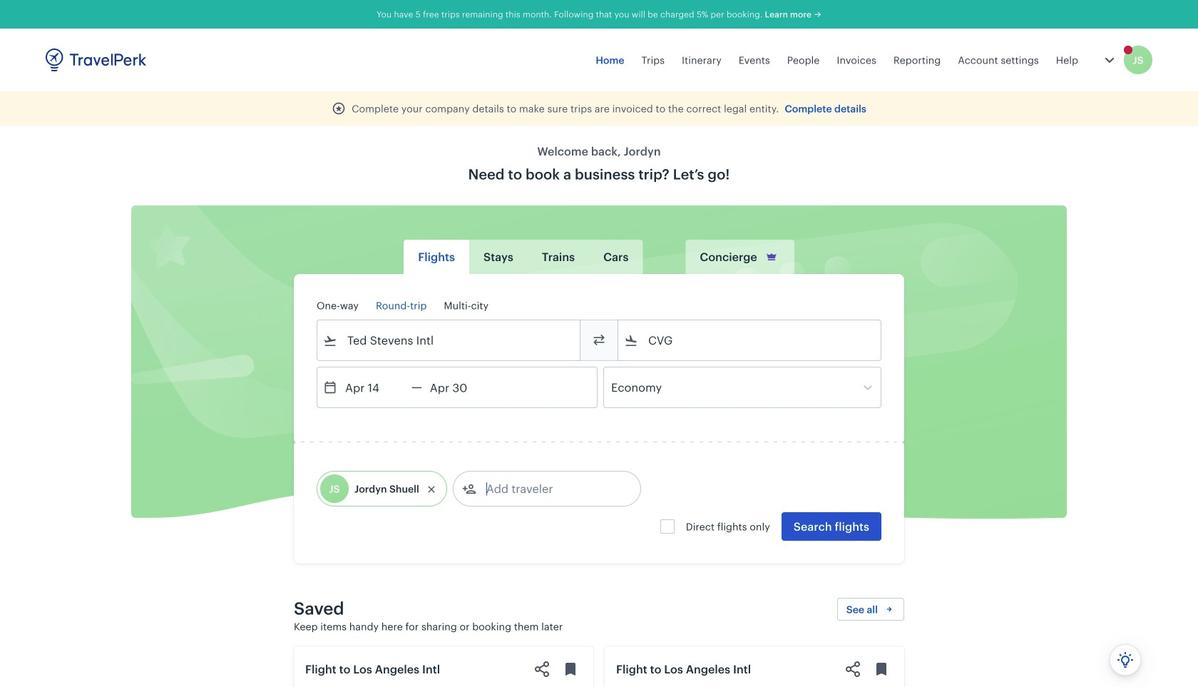 Task type: vqa. For each thing, say whether or not it's contained in the screenshot.
Add traveler search box
yes



Task type: describe. For each thing, give the bounding box(es) containing it.
Add traveler search field
[[477, 477, 625, 500]]

To search field
[[639, 329, 863, 352]]



Task type: locate. For each thing, give the bounding box(es) containing it.
Return text field
[[422, 367, 496, 407]]

Depart text field
[[337, 367, 412, 407]]

From search field
[[337, 329, 562, 352]]



